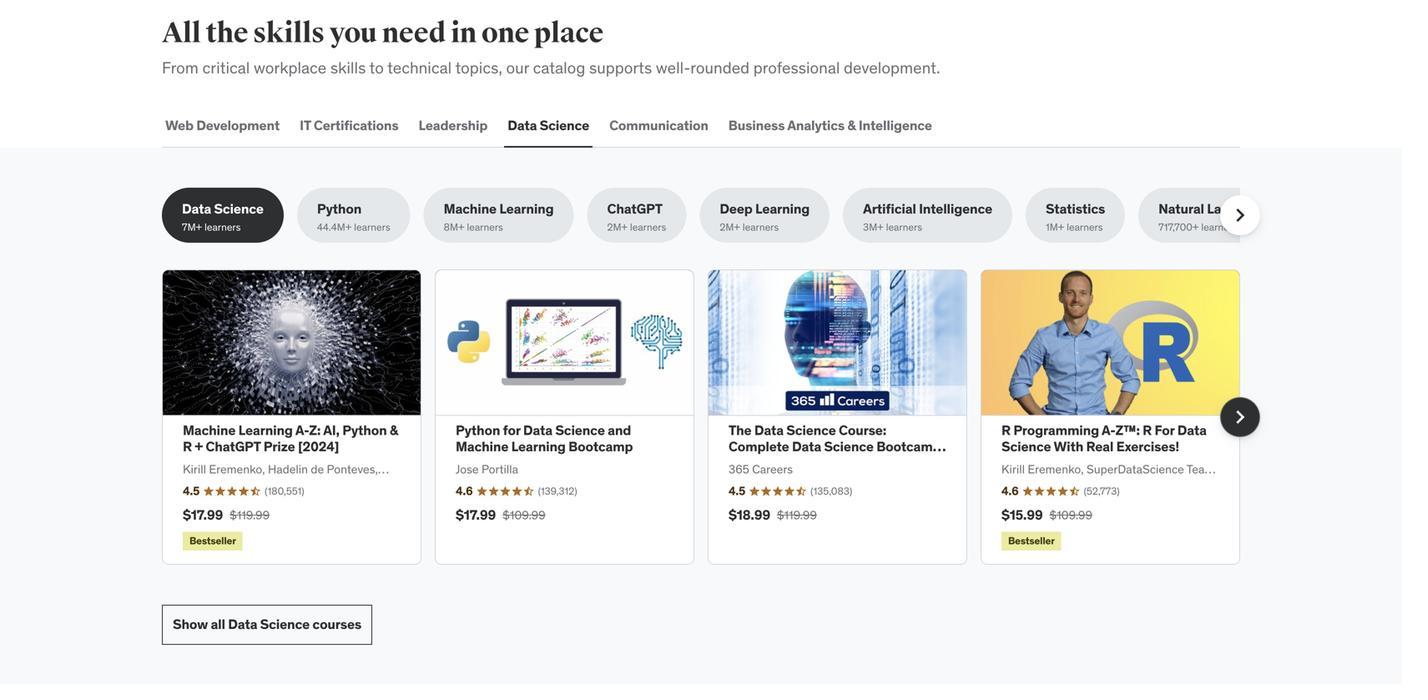 Task type: describe. For each thing, give the bounding box(es) containing it.
next image
[[1227, 202, 1254, 229]]

web development
[[165, 117, 280, 134]]

r programming a-z™: r for data science with real exercises! link
[[1002, 422, 1207, 455]]

the
[[206, 16, 248, 51]]

the data science course: complete data science bootcamp 2024
[[729, 422, 941, 471]]

web development button
[[162, 106, 283, 146]]

analytics
[[788, 117, 845, 134]]

critical
[[202, 58, 250, 78]]

learning for 8m+
[[499, 200, 554, 217]]

python for data science and machine learning bootcamp
[[456, 422, 633, 455]]

and
[[608, 422, 631, 439]]

data inside button
[[508, 117, 537, 134]]

data right complete
[[792, 438, 822, 455]]

intelligence inside the business analytics & intelligence button
[[859, 117, 932, 134]]

it certifications button
[[296, 106, 402, 146]]

workplace
[[254, 58, 327, 78]]

to
[[369, 58, 384, 78]]

learning for 2m+
[[756, 200, 810, 217]]

data science button
[[504, 106, 593, 146]]

data inside python for data science and machine learning bootcamp
[[523, 422, 553, 439]]

topic filters element
[[162, 188, 1361, 243]]

1 horizontal spatial r
[[1002, 422, 1011, 439]]

data inside r programming a-z™: r for data science with real exercises!
[[1178, 422, 1207, 439]]

course:
[[839, 422, 887, 439]]

+
[[195, 438, 203, 455]]

from
[[162, 58, 199, 78]]

z:
[[309, 422, 321, 439]]

3m+
[[863, 221, 884, 234]]

data science
[[508, 117, 589, 134]]

certifications
[[314, 117, 399, 134]]

7m+
[[182, 221, 202, 234]]

learners inside statistics 1m+ learners
[[1067, 221, 1103, 234]]

deep
[[720, 200, 753, 217]]

python for data science and machine learning bootcamp link
[[456, 422, 633, 455]]

next image
[[1227, 404, 1254, 431]]

& inside button
[[848, 117, 856, 134]]

r inside 'machine learning a-z: ai, python & r + chatgpt prize [2024]'
[[183, 438, 192, 455]]

science inside "show all data science courses" link
[[260, 616, 310, 633]]

artificial intelligence 3m+ learners
[[863, 200, 993, 234]]

data inside data science 7m+ learners
[[182, 200, 211, 217]]

machine learning a-z: ai, python & r + chatgpt prize [2024]
[[183, 422, 398, 455]]

1 horizontal spatial skills
[[330, 58, 366, 78]]

the data science course: complete data science bootcamp 2024 link
[[729, 422, 946, 471]]

science inside data science button
[[540, 117, 589, 134]]

you
[[330, 16, 377, 51]]

show all data science courses link
[[162, 605, 372, 645]]

learners inside python 44.4m+ learners
[[354, 221, 390, 234]]

place
[[534, 16, 604, 51]]

the
[[729, 422, 752, 439]]

statistics 1m+ learners
[[1046, 200, 1105, 234]]

python for python 44.4m+ learners
[[317, 200, 362, 217]]

44.4m+
[[317, 221, 352, 234]]

science inside data science 7m+ learners
[[214, 200, 264, 217]]

0 vertical spatial skills
[[253, 16, 325, 51]]

leadership
[[419, 117, 488, 134]]

artificial
[[863, 200, 916, 217]]

topics,
[[455, 58, 502, 78]]

development
[[196, 117, 280, 134]]

machine inside python for data science and machine learning bootcamp
[[456, 438, 509, 455]]

learners inside data science 7m+ learners
[[205, 221, 241, 234]]

for
[[503, 422, 521, 439]]

professional
[[754, 58, 840, 78]]

need
[[382, 16, 446, 51]]

chatgpt 2m+ learners
[[607, 200, 667, 234]]

statistics
[[1046, 200, 1105, 217]]

programming
[[1014, 422, 1099, 439]]

business analytics & intelligence
[[729, 117, 932, 134]]



Task type: locate. For each thing, give the bounding box(es) containing it.
0 horizontal spatial skills
[[253, 16, 325, 51]]

natural
[[1159, 200, 1205, 217]]

all
[[211, 616, 225, 633]]

it certifications
[[300, 117, 399, 134]]

data right the
[[755, 422, 784, 439]]

all the skills you need in one place from critical workplace skills to technical topics, our catalog supports well-rounded professional development.
[[162, 16, 940, 78]]

bootcamp
[[569, 438, 633, 455], [877, 438, 941, 455]]

intelligence down development.
[[859, 117, 932, 134]]

python for python for data science and machine learning bootcamp
[[456, 422, 500, 439]]

development.
[[844, 58, 940, 78]]

a- for exercises!
[[1102, 422, 1116, 439]]

r left +
[[183, 438, 192, 455]]

learners inside deep learning 2m+ learners
[[743, 221, 779, 234]]

skills up workplace
[[253, 16, 325, 51]]

machine learning a-z: ai, python & r + chatgpt prize [2024] link
[[183, 422, 398, 455]]

data science 7m+ learners
[[182, 200, 264, 234]]

bootcamp inside python for data science and machine learning bootcamp
[[569, 438, 633, 455]]

3 learners from the left
[[467, 221, 503, 234]]

show all data science courses
[[173, 616, 362, 633]]

1 vertical spatial &
[[390, 422, 398, 439]]

2024
[[729, 454, 761, 471]]

r programming a-z™: r for data science with real exercises!
[[1002, 422, 1207, 455]]

learning inside deep learning 2m+ learners
[[756, 200, 810, 217]]

1 horizontal spatial 2m+
[[720, 221, 740, 234]]

learners inside chatgpt 2m+ learners
[[630, 221, 667, 234]]

python inside python 44.4m+ learners
[[317, 200, 362, 217]]

python up 44.4m+
[[317, 200, 362, 217]]

one
[[482, 16, 529, 51]]

complete
[[729, 438, 789, 455]]

2 horizontal spatial r
[[1143, 422, 1152, 439]]

a- inside 'machine learning a-z: ai, python & r + chatgpt prize [2024]'
[[295, 422, 309, 439]]

courses
[[313, 616, 362, 633]]

python
[[317, 200, 362, 217], [342, 422, 387, 439], [456, 422, 500, 439]]

chatgpt inside 'machine learning a-z: ai, python & r + chatgpt prize [2024]'
[[206, 438, 261, 455]]

a- inside r programming a-z™: r for data science with real exercises!
[[1102, 422, 1116, 439]]

data right for
[[523, 422, 553, 439]]

1 learners from the left
[[205, 221, 241, 234]]

leadership button
[[415, 106, 491, 146]]

for
[[1155, 422, 1175, 439]]

python 44.4m+ learners
[[317, 200, 390, 234]]

all
[[162, 16, 201, 51]]

a-
[[295, 422, 309, 439], [1102, 422, 1116, 439]]

2m+
[[607, 221, 628, 234], [720, 221, 740, 234]]

1 vertical spatial intelligence
[[919, 200, 993, 217]]

technical
[[387, 58, 452, 78]]

a- for prize
[[295, 422, 309, 439]]

machine learning 8m+ learners
[[444, 200, 554, 234]]

1 vertical spatial skills
[[330, 58, 366, 78]]

python inside python for data science and machine learning bootcamp
[[456, 422, 500, 439]]

r left programming
[[1002, 422, 1011, 439]]

communication
[[609, 117, 709, 134]]

717,700+
[[1159, 221, 1199, 234]]

2 learners from the left
[[354, 221, 390, 234]]

a- left exercises!
[[1102, 422, 1116, 439]]

learning inside machine learning 8m+ learners
[[499, 200, 554, 217]]

intelligence
[[859, 117, 932, 134], [919, 200, 993, 217]]

&
[[848, 117, 856, 134], [390, 422, 398, 439]]

data down our
[[508, 117, 537, 134]]

8 learners from the left
[[1202, 221, 1238, 234]]

deep learning 2m+ learners
[[720, 200, 810, 234]]

a- right prize
[[295, 422, 309, 439]]

4 learners from the left
[[630, 221, 667, 234]]

2 2m+ from the left
[[720, 221, 740, 234]]

1 horizontal spatial &
[[848, 117, 856, 134]]

2 bootcamp from the left
[[877, 438, 941, 455]]

science inside r programming a-z™: r for data science with real exercises!
[[1002, 438, 1051, 455]]

python right the ai,
[[342, 422, 387, 439]]

0 horizontal spatial &
[[390, 422, 398, 439]]

carousel element
[[162, 269, 1261, 565]]

bootcamp inside the data science course: complete data science bootcamp 2024
[[877, 438, 941, 455]]

[2024]
[[298, 438, 339, 455]]

bootcamp for science
[[569, 438, 633, 455]]

learning inside 'machine learning a-z: ai, python & r + chatgpt prize [2024]'
[[238, 422, 293, 439]]

1 horizontal spatial a-
[[1102, 422, 1116, 439]]

2m+ inside chatgpt 2m+ learners
[[607, 221, 628, 234]]

intelligence inside artificial intelligence 3m+ learners
[[919, 200, 993, 217]]

1 a- from the left
[[295, 422, 309, 439]]

skills left to
[[330, 58, 366, 78]]

rounded
[[691, 58, 750, 78]]

0 horizontal spatial 2m+
[[607, 221, 628, 234]]

0 vertical spatial intelligence
[[859, 117, 932, 134]]

0 horizontal spatial bootcamp
[[569, 438, 633, 455]]

r left the for
[[1143, 422, 1152, 439]]

communication button
[[606, 106, 712, 146]]

r
[[1002, 422, 1011, 439], [1143, 422, 1152, 439], [183, 438, 192, 455]]

ai,
[[323, 422, 340, 439]]

1 bootcamp from the left
[[569, 438, 633, 455]]

skills
[[253, 16, 325, 51], [330, 58, 366, 78]]

6 learners from the left
[[886, 221, 923, 234]]

bootcamp for course:
[[877, 438, 941, 455]]

1 horizontal spatial bootcamp
[[877, 438, 941, 455]]

learners inside natural language processing 717,700+ learners
[[1202, 221, 1238, 234]]

data right all
[[228, 616, 257, 633]]

web
[[165, 117, 194, 134]]

0 horizontal spatial chatgpt
[[206, 438, 261, 455]]

business
[[729, 117, 785, 134]]

8m+
[[444, 221, 465, 234]]

our
[[506, 58, 529, 78]]

0 vertical spatial chatgpt
[[607, 200, 663, 217]]

python inside 'machine learning a-z: ai, python & r + chatgpt prize [2024]'
[[342, 422, 387, 439]]

data right the for
[[1178, 422, 1207, 439]]

1 2m+ from the left
[[607, 221, 628, 234]]

learning inside python for data science and machine learning bootcamp
[[511, 438, 566, 455]]

learning for a-
[[238, 422, 293, 439]]

it
[[300, 117, 311, 134]]

learners inside machine learning 8m+ learners
[[467, 221, 503, 234]]

2m+ inside deep learning 2m+ learners
[[720, 221, 740, 234]]

learners
[[205, 221, 241, 234], [354, 221, 390, 234], [467, 221, 503, 234], [630, 221, 667, 234], [743, 221, 779, 234], [886, 221, 923, 234], [1067, 221, 1103, 234], [1202, 221, 1238, 234]]

machine inside machine learning 8m+ learners
[[444, 200, 497, 217]]

business analytics & intelligence button
[[725, 106, 936, 146]]

chatgpt inside chatgpt 2m+ learners
[[607, 200, 663, 217]]

catalog
[[533, 58, 586, 78]]

chatgpt
[[607, 200, 663, 217], [206, 438, 261, 455]]

show
[[173, 616, 208, 633]]

machine for machine learning 8m+ learners
[[444, 200, 497, 217]]

language
[[1207, 200, 1269, 217]]

processing
[[1271, 200, 1341, 217]]

5 learners from the left
[[743, 221, 779, 234]]

well-
[[656, 58, 691, 78]]

machine
[[444, 200, 497, 217], [183, 422, 236, 439], [456, 438, 509, 455]]

in
[[451, 16, 477, 51]]

z™:
[[1116, 422, 1140, 439]]

& right the ai,
[[390, 422, 398, 439]]

exercises!
[[1117, 438, 1180, 455]]

natural language processing 717,700+ learners
[[1159, 200, 1341, 234]]

& right the analytics at the right of the page
[[848, 117, 856, 134]]

1 horizontal spatial chatgpt
[[607, 200, 663, 217]]

0 vertical spatial &
[[848, 117, 856, 134]]

science inside python for data science and machine learning bootcamp
[[555, 422, 605, 439]]

prize
[[264, 438, 295, 455]]

learners inside artificial intelligence 3m+ learners
[[886, 221, 923, 234]]

machine for machine learning a-z: ai, python & r + chatgpt prize [2024]
[[183, 422, 236, 439]]

real
[[1087, 438, 1114, 455]]

1m+
[[1046, 221, 1065, 234]]

with
[[1054, 438, 1084, 455]]

machine inside 'machine learning a-z: ai, python & r + chatgpt prize [2024]'
[[183, 422, 236, 439]]

1 vertical spatial chatgpt
[[206, 438, 261, 455]]

data up 7m+
[[182, 200, 211, 217]]

science
[[540, 117, 589, 134], [214, 200, 264, 217], [555, 422, 605, 439], [787, 422, 836, 439], [824, 438, 874, 455], [1002, 438, 1051, 455], [260, 616, 310, 633]]

2 a- from the left
[[1102, 422, 1116, 439]]

0 horizontal spatial r
[[183, 438, 192, 455]]

supports
[[589, 58, 652, 78]]

& inside 'machine learning a-z: ai, python & r + chatgpt prize [2024]'
[[390, 422, 398, 439]]

0 horizontal spatial a-
[[295, 422, 309, 439]]

data
[[508, 117, 537, 134], [182, 200, 211, 217], [523, 422, 553, 439], [755, 422, 784, 439], [1178, 422, 1207, 439], [792, 438, 822, 455], [228, 616, 257, 633]]

7 learners from the left
[[1067, 221, 1103, 234]]

python left for
[[456, 422, 500, 439]]

intelligence right artificial
[[919, 200, 993, 217]]



Task type: vqa. For each thing, say whether or not it's contained in the screenshot.
ABOUT
no



